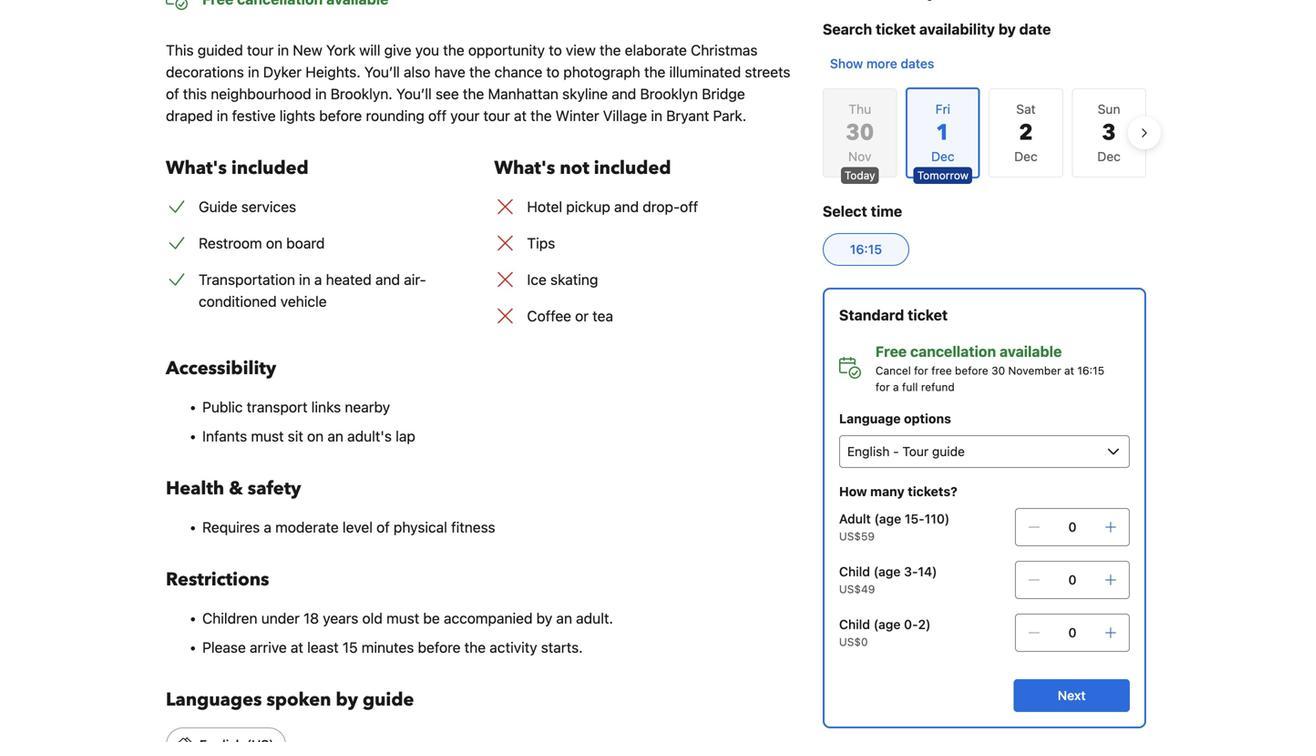 Task type: vqa. For each thing, say whether or not it's contained in the screenshot.
0
yes



Task type: locate. For each thing, give the bounding box(es) containing it.
(age left the 3-
[[874, 565, 901, 580]]

0 horizontal spatial included
[[231, 156, 309, 181]]

ice
[[527, 271, 547, 288]]

2 what's from the left
[[494, 156, 555, 181]]

before inside free cancellation available cancel for free before 30 november at 16:15 for a full refund
[[955, 365, 989, 377]]

0 vertical spatial before
[[319, 107, 362, 124]]

dec
[[1015, 149, 1038, 164], [1098, 149, 1121, 164]]

how
[[839, 484, 867, 499]]

and left air-
[[375, 271, 400, 288]]

children
[[202, 610, 257, 627]]

2 child from the top
[[839, 617, 870, 632]]

you'll down also
[[396, 85, 432, 103]]

1 vertical spatial for
[[876, 381, 890, 394]]

for down cancel
[[876, 381, 890, 394]]

the down elaborate
[[644, 63, 666, 81]]

0 horizontal spatial tour
[[247, 41, 274, 59]]

1 horizontal spatial 30
[[992, 365, 1005, 377]]

0 vertical spatial for
[[914, 365, 929, 377]]

at inside this guided tour in new york will give you the opportunity to view the elaborate christmas decorations in dyker heights. you'll also have the chance to photograph the illuminated streets of this neighbourhood in brooklyn. you'll see the manhattan skyline and brooklyn bridge draped in festive lights before rounding off your tour at the winter village in bryant park.
[[514, 107, 527, 124]]

(age inside child (age 0-2) us$0
[[874, 617, 901, 632]]

tour
[[247, 41, 274, 59], [483, 107, 510, 124]]

guide services
[[199, 198, 296, 216]]

30 up nov
[[846, 118, 874, 148]]

ticket up cancellation
[[908, 307, 948, 324]]

before inside this guided tour in new york will give you the opportunity to view the elaborate christmas decorations in dyker heights. you'll also have the chance to photograph the illuminated streets of this neighbourhood in brooklyn. you'll see the manhattan skyline and brooklyn bridge draped in festive lights before rounding off your tour at the winter village in bryant park.
[[319, 107, 362, 124]]

0 vertical spatial child
[[839, 565, 870, 580]]

30 left november
[[992, 365, 1005, 377]]

1 horizontal spatial before
[[418, 639, 461, 657]]

what's for what's not included
[[494, 156, 555, 181]]

region containing 30
[[808, 80, 1161, 186]]

0 vertical spatial on
[[266, 235, 283, 252]]

public
[[202, 399, 243, 416]]

1 horizontal spatial must
[[387, 610, 419, 627]]

(age left "0-"
[[874, 617, 901, 632]]

16:15
[[850, 242, 882, 257], [1078, 365, 1105, 377]]

0 vertical spatial and
[[612, 85, 636, 103]]

2 vertical spatial by
[[336, 688, 358, 713]]

0 horizontal spatial 30
[[846, 118, 874, 148]]

infants
[[202, 428, 247, 445]]

1 vertical spatial a
[[893, 381, 899, 394]]

included up services
[[231, 156, 309, 181]]

before down be
[[418, 639, 461, 657]]

1 0 from the top
[[1069, 520, 1077, 535]]

language
[[839, 411, 901, 427]]

0 vertical spatial a
[[314, 271, 322, 288]]

the up photograph
[[600, 41, 621, 59]]

an
[[328, 428, 344, 445], [556, 610, 572, 627]]

and inside transportation in a heated and air- conditioned vehicle
[[375, 271, 400, 288]]

next button
[[1014, 680, 1130, 713]]

(age
[[874, 512, 902, 527], [874, 565, 901, 580], [874, 617, 901, 632]]

14)
[[918, 565, 937, 580]]

and left drop-
[[614, 198, 639, 216]]

to right chance
[[546, 63, 560, 81]]

1 vertical spatial ticket
[[908, 307, 948, 324]]

must
[[251, 428, 284, 445], [387, 610, 419, 627]]

(age for 3-
[[874, 565, 901, 580]]

what's
[[166, 156, 227, 181], [494, 156, 555, 181]]

0 for child (age 3-14)
[[1069, 573, 1077, 588]]

0 vertical spatial an
[[328, 428, 344, 445]]

and up village
[[612, 85, 636, 103]]

(age left 15-
[[874, 512, 902, 527]]

by up starts. in the left of the page
[[537, 610, 553, 627]]

15
[[343, 639, 358, 657]]

drop-
[[643, 198, 680, 216]]

0 vertical spatial of
[[166, 85, 179, 103]]

languages spoken by guide
[[166, 688, 414, 713]]

dec down '2'
[[1015, 149, 1038, 164]]

1 what's from the left
[[166, 156, 227, 181]]

you'll
[[364, 63, 400, 81], [396, 85, 432, 103]]

tour right your
[[483, 107, 510, 124]]

0 horizontal spatial 16:15
[[850, 242, 882, 257]]

in down brooklyn
[[651, 107, 663, 124]]

1 vertical spatial child
[[839, 617, 870, 632]]

1 vertical spatial 16:15
[[1078, 365, 1105, 377]]

(age inside 'adult (age 15-110) us$59'
[[874, 512, 902, 527]]

date
[[1020, 21, 1051, 38]]

health & safety
[[166, 477, 301, 502]]

you'll down will
[[364, 63, 400, 81]]

1 vertical spatial by
[[537, 610, 553, 627]]

in up "vehicle"
[[299, 271, 311, 288]]

at right november
[[1064, 365, 1074, 377]]

1 vertical spatial 0
[[1069, 573, 1077, 588]]

1 vertical spatial of
[[377, 519, 390, 536]]

to left view
[[549, 41, 562, 59]]

illuminated
[[669, 63, 741, 81]]

in left festive
[[217, 107, 228, 124]]

2 horizontal spatial by
[[999, 21, 1016, 38]]

sat 2 dec
[[1015, 102, 1038, 164]]

heights.
[[306, 63, 361, 81]]

child inside child (age 3-14) us$49
[[839, 565, 870, 580]]

child inside child (age 0-2) us$0
[[839, 617, 870, 632]]

0 horizontal spatial what's
[[166, 156, 227, 181]]

dec down 3
[[1098, 149, 1121, 164]]

festive
[[232, 107, 276, 124]]

1 horizontal spatial what's
[[494, 156, 555, 181]]

16:15 right november
[[1078, 365, 1105, 377]]

included up hotel pickup and drop-off
[[594, 156, 671, 181]]

1 child from the top
[[839, 565, 870, 580]]

2 vertical spatial 0
[[1069, 626, 1077, 641]]

services
[[241, 198, 296, 216]]

18
[[304, 610, 319, 627]]

0 vertical spatial 16:15
[[850, 242, 882, 257]]

a right requires
[[264, 519, 272, 536]]

must left sit
[[251, 428, 284, 445]]

0 vertical spatial off
[[428, 107, 447, 124]]

2 vertical spatial and
[[375, 271, 400, 288]]

0 vertical spatial tour
[[247, 41, 274, 59]]

off inside this guided tour in new york will give you the opportunity to view the elaborate christmas decorations in dyker heights. you'll also have the chance to photograph the illuminated streets of this neighbourhood in brooklyn. you'll see the manhattan skyline and brooklyn bridge draped in festive lights before rounding off your tour at the winter village in bryant park.
[[428, 107, 447, 124]]

lap
[[396, 428, 415, 445]]

1 horizontal spatial on
[[307, 428, 324, 445]]

0 horizontal spatial on
[[266, 235, 283, 252]]

0 horizontal spatial must
[[251, 428, 284, 445]]

must left be
[[387, 610, 419, 627]]

child (age 3-14) us$49
[[839, 565, 937, 596]]

park.
[[713, 107, 747, 124]]

dec for 3
[[1098, 149, 1121, 164]]

1 horizontal spatial an
[[556, 610, 572, 627]]

0 vertical spatial by
[[999, 21, 1016, 38]]

at left least
[[291, 639, 303, 657]]

the
[[443, 41, 465, 59], [600, 41, 621, 59], [469, 63, 491, 81], [644, 63, 666, 81], [463, 85, 484, 103], [531, 107, 552, 124], [465, 639, 486, 657]]

2 vertical spatial before
[[418, 639, 461, 657]]

0 vertical spatial ticket
[[876, 21, 916, 38]]

0 vertical spatial 0
[[1069, 520, 1077, 535]]

at down manhattan
[[514, 107, 527, 124]]

physical
[[394, 519, 447, 536]]

this
[[183, 85, 207, 103]]

requires a moderate level of physical fitness
[[202, 519, 495, 536]]

a left full on the right bottom
[[893, 381, 899, 394]]

0 horizontal spatial by
[[336, 688, 358, 713]]

1 vertical spatial on
[[307, 428, 324, 445]]

free
[[932, 365, 952, 377]]

how many tickets?
[[839, 484, 958, 499]]

1 horizontal spatial 16:15
[[1078, 365, 1105, 377]]

1 horizontal spatial a
[[314, 271, 322, 288]]

before down cancellation
[[955, 365, 989, 377]]

an down "links" on the left of the page
[[328, 428, 344, 445]]

tour up dyker
[[247, 41, 274, 59]]

winter
[[556, 107, 599, 124]]

2 0 from the top
[[1069, 573, 1077, 588]]

what's up guide
[[166, 156, 227, 181]]

1 horizontal spatial off
[[680, 198, 698, 216]]

0 vertical spatial must
[[251, 428, 284, 445]]

the up have
[[443, 41, 465, 59]]

0 horizontal spatial off
[[428, 107, 447, 124]]

photograph
[[563, 63, 640, 81]]

1 horizontal spatial at
[[514, 107, 527, 124]]

for up full on the right bottom
[[914, 365, 929, 377]]

by left 'guide'
[[336, 688, 358, 713]]

1 vertical spatial (age
[[874, 565, 901, 580]]

2 horizontal spatial before
[[955, 365, 989, 377]]

what's for what's included
[[166, 156, 227, 181]]

0 for child (age 0-2)
[[1069, 626, 1077, 641]]

2)
[[918, 617, 931, 632]]

new
[[293, 41, 322, 59]]

standard
[[839, 307, 904, 324]]

the down manhattan
[[531, 107, 552, 124]]

0 horizontal spatial an
[[328, 428, 344, 445]]

16:15 down select time on the right
[[850, 242, 882, 257]]

and inside this guided tour in new york will give you the opportunity to view the elaborate christmas decorations in dyker heights. you'll also have the chance to photograph the illuminated streets of this neighbourhood in brooklyn. you'll see the manhattan skyline and brooklyn bridge draped in festive lights before rounding off your tour at the winter village in bryant park.
[[612, 85, 636, 103]]

manhattan
[[488, 85, 559, 103]]

view
[[566, 41, 596, 59]]

0 vertical spatial at
[[514, 107, 527, 124]]

coffee or tea
[[527, 308, 613, 325]]

before down brooklyn.
[[319, 107, 362, 124]]

2 dec from the left
[[1098, 149, 1121, 164]]

search ticket availability by date
[[823, 21, 1051, 38]]

1 vertical spatial must
[[387, 610, 419, 627]]

0 horizontal spatial a
[[264, 519, 272, 536]]

ticket for search
[[876, 21, 916, 38]]

0 horizontal spatial of
[[166, 85, 179, 103]]

2 included from the left
[[594, 156, 671, 181]]

in up dyker
[[277, 41, 289, 59]]

1 vertical spatial an
[[556, 610, 572, 627]]

guide
[[199, 198, 238, 216]]

included
[[231, 156, 309, 181], [594, 156, 671, 181]]

(age for 15-
[[874, 512, 902, 527]]

3 0 from the top
[[1069, 626, 1077, 641]]

ticket up show more dates
[[876, 21, 916, 38]]

region
[[808, 80, 1161, 186]]

1 horizontal spatial by
[[537, 610, 553, 627]]

30 inside the thu 30 nov today
[[846, 118, 874, 148]]

1 horizontal spatial dec
[[1098, 149, 1121, 164]]

1 vertical spatial 30
[[992, 365, 1005, 377]]

child up us$49
[[839, 565, 870, 580]]

2 horizontal spatial at
[[1064, 365, 1074, 377]]

child up us$0
[[839, 617, 870, 632]]

2 vertical spatial at
[[291, 639, 303, 657]]

a inside transportation in a heated and air- conditioned vehicle
[[314, 271, 322, 288]]

ticket
[[876, 21, 916, 38], [908, 307, 948, 324]]

and
[[612, 85, 636, 103], [614, 198, 639, 216], [375, 271, 400, 288]]

a
[[314, 271, 322, 288], [893, 381, 899, 394], [264, 519, 272, 536]]

2 vertical spatial (age
[[874, 617, 901, 632]]

restrictions
[[166, 568, 269, 593]]

before for please arrive at least 15 minutes before the activity starts.
[[418, 639, 461, 657]]

on left board
[[266, 235, 283, 252]]

of right level
[[377, 519, 390, 536]]

in
[[277, 41, 289, 59], [248, 63, 259, 81], [315, 85, 327, 103], [217, 107, 228, 124], [651, 107, 663, 124], [299, 271, 311, 288]]

a up "vehicle"
[[314, 271, 322, 288]]

christmas
[[691, 41, 758, 59]]

see
[[436, 85, 459, 103]]

1 vertical spatial you'll
[[396, 85, 432, 103]]

1 vertical spatial before
[[955, 365, 989, 377]]

1 horizontal spatial for
[[914, 365, 929, 377]]

110)
[[925, 512, 950, 527]]

decorations
[[166, 63, 244, 81]]

an up starts. in the left of the page
[[556, 610, 572, 627]]

0 vertical spatial (age
[[874, 512, 902, 527]]

in inside transportation in a heated and air- conditioned vehicle
[[299, 271, 311, 288]]

1 dec from the left
[[1015, 149, 1038, 164]]

0 horizontal spatial before
[[319, 107, 362, 124]]

2 horizontal spatial a
[[893, 381, 899, 394]]

years
[[323, 610, 359, 627]]

this
[[166, 41, 194, 59]]

0 horizontal spatial dec
[[1015, 149, 1038, 164]]

2 vertical spatial a
[[264, 519, 272, 536]]

1 vertical spatial at
[[1064, 365, 1074, 377]]

your
[[450, 107, 480, 124]]

1 horizontal spatial tour
[[483, 107, 510, 124]]

0 vertical spatial 30
[[846, 118, 874, 148]]

1 horizontal spatial included
[[594, 156, 671, 181]]

least
[[307, 639, 339, 657]]

2
[[1019, 118, 1033, 148]]

(age inside child (age 3-14) us$49
[[874, 565, 901, 580]]

what's up hotel
[[494, 156, 555, 181]]

by left date on the right top
[[999, 21, 1016, 38]]

of left this
[[166, 85, 179, 103]]

air-
[[404, 271, 426, 288]]

on right sit
[[307, 428, 324, 445]]

tips
[[527, 235, 555, 252]]



Task type: describe. For each thing, give the bounding box(es) containing it.
in down heights.
[[315, 85, 327, 103]]

old
[[362, 610, 383, 627]]

cancellation
[[910, 343, 996, 360]]

time
[[871, 203, 902, 220]]

0 horizontal spatial at
[[291, 639, 303, 657]]

not
[[560, 156, 589, 181]]

rounding
[[366, 107, 425, 124]]

chance
[[495, 63, 543, 81]]

arrive
[[250, 639, 287, 657]]

restroom on board
[[199, 235, 325, 252]]

at inside free cancellation available cancel for free before 30 november at 16:15 for a full refund
[[1064, 365, 1074, 377]]

have
[[434, 63, 466, 81]]

draped
[[166, 107, 213, 124]]

us$49
[[839, 583, 875, 596]]

sat
[[1017, 102, 1036, 117]]

free
[[876, 343, 907, 360]]

sun 3 dec
[[1098, 102, 1121, 164]]

bridge
[[702, 85, 745, 103]]

(age for 0-
[[874, 617, 901, 632]]

dyker
[[263, 63, 302, 81]]

skating
[[551, 271, 598, 288]]

accompanied
[[444, 610, 533, 627]]

the right have
[[469, 63, 491, 81]]

child for child (age 0-2)
[[839, 617, 870, 632]]

0 vertical spatial to
[[549, 41, 562, 59]]

16:15 inside free cancellation available cancel for free before 30 november at 16:15 for a full refund
[[1078, 365, 1105, 377]]

minutes
[[362, 639, 414, 657]]

many
[[870, 484, 905, 499]]

3
[[1102, 118, 1116, 148]]

public transport links nearby
[[202, 399, 390, 416]]

thu 30 nov today
[[845, 102, 875, 182]]

hotel
[[527, 198, 562, 216]]

show
[[830, 56, 863, 71]]

coffee
[[527, 308, 571, 325]]

brooklyn.
[[331, 85, 393, 103]]

sun
[[1098, 102, 1121, 117]]

cancel
[[876, 365, 911, 377]]

thu
[[849, 102, 871, 117]]

links
[[311, 399, 341, 416]]

opportunity
[[468, 41, 545, 59]]

children under 18 years old must be accompanied by an adult.
[[202, 610, 613, 627]]

infants must sit on an adult's lap
[[202, 428, 415, 445]]

the down accompanied
[[465, 639, 486, 657]]

1 vertical spatial to
[[546, 63, 560, 81]]

0 for adult (age 15-110)
[[1069, 520, 1077, 535]]

a inside free cancellation available cancel for free before 30 november at 16:15 for a full refund
[[893, 381, 899, 394]]

dec for 2
[[1015, 149, 1038, 164]]

show more dates
[[830, 56, 934, 71]]

before for free cancellation available cancel for free before 30 november at 16:15 for a full refund
[[955, 365, 989, 377]]

in up neighbourhood
[[248, 63, 259, 81]]

nearby
[[345, 399, 390, 416]]

1 included from the left
[[231, 156, 309, 181]]

of inside this guided tour in new york will give you the opportunity to view the elaborate christmas decorations in dyker heights. you'll also have the chance to photograph the illuminated streets of this neighbourhood in brooklyn. you'll see the manhattan skyline and brooklyn bridge draped in festive lights before rounding off your tour at the winter village in bryant park.
[[166, 85, 179, 103]]

transport
[[247, 399, 308, 416]]

what's included
[[166, 156, 309, 181]]

0 horizontal spatial for
[[876, 381, 890, 394]]

moderate
[[275, 519, 339, 536]]

be
[[423, 610, 440, 627]]

15-
[[905, 512, 925, 527]]

under
[[261, 610, 300, 627]]

or
[[575, 308, 589, 325]]

neighbourhood
[[211, 85, 311, 103]]

lights
[[280, 107, 315, 124]]

also
[[404, 63, 431, 81]]

available
[[1000, 343, 1062, 360]]

health
[[166, 477, 224, 502]]

transportation in a heated and air- conditioned vehicle
[[199, 271, 426, 310]]

refund
[[921, 381, 955, 394]]

board
[[286, 235, 325, 252]]

1 vertical spatial and
[[614, 198, 639, 216]]

select time
[[823, 203, 902, 220]]

heated
[[326, 271, 372, 288]]

elaborate
[[625, 41, 687, 59]]

child for child (age 3-14)
[[839, 565, 870, 580]]

1 horizontal spatial of
[[377, 519, 390, 536]]

you
[[415, 41, 439, 59]]

0 vertical spatial you'll
[[364, 63, 400, 81]]

next
[[1058, 689, 1086, 704]]

show more dates button
[[823, 47, 942, 80]]

the up your
[[463, 85, 484, 103]]

adult
[[839, 512, 871, 527]]

york
[[326, 41, 356, 59]]

1 vertical spatial off
[[680, 198, 698, 216]]

child (age 0-2) us$0
[[839, 617, 931, 649]]

safety
[[248, 477, 301, 502]]

streets
[[745, 63, 791, 81]]

free cancellation available cancel for free before 30 november at 16:15 for a full refund
[[876, 343, 1105, 394]]

guide
[[363, 688, 414, 713]]

ticket for standard
[[908, 307, 948, 324]]

us$0
[[839, 636, 868, 649]]

bryant
[[666, 107, 709, 124]]

today
[[845, 169, 875, 182]]

will
[[359, 41, 381, 59]]

restroom
[[199, 235, 262, 252]]

please
[[202, 639, 246, 657]]

languages
[[166, 688, 262, 713]]

give
[[384, 41, 412, 59]]

30 inside free cancellation available cancel for free before 30 november at 16:15 for a full refund
[[992, 365, 1005, 377]]

&
[[229, 477, 243, 502]]

1 vertical spatial tour
[[483, 107, 510, 124]]

tickets?
[[908, 484, 958, 499]]

november
[[1008, 365, 1061, 377]]



